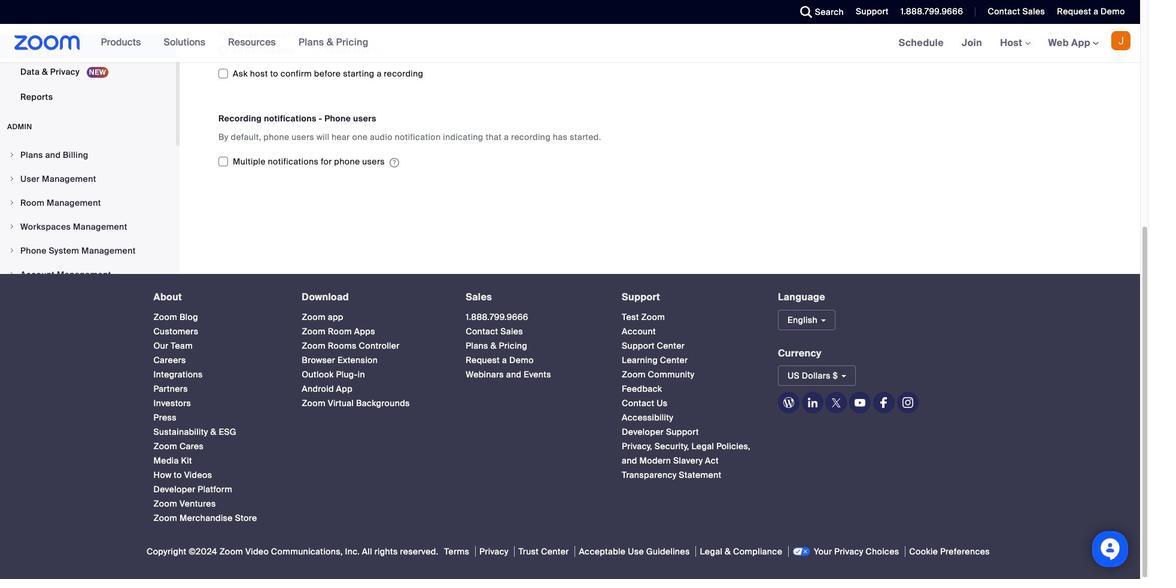 Task type: describe. For each thing, give the bounding box(es) containing it.
1 right image from the top
[[8, 152, 16, 159]]

2 heading from the left
[[302, 292, 445, 303]]

2 menu item from the top
[[0, 168, 176, 190]]

2 right image from the top
[[8, 175, 16, 183]]

3 right image from the top
[[8, 199, 16, 207]]

3 heading from the left
[[466, 292, 601, 303]]

learn more about multiple notifications for phone users image
[[390, 157, 399, 168]]

4 right image from the top
[[8, 271, 16, 278]]

1 heading from the left
[[154, 292, 280, 303]]

3 menu item from the top
[[0, 192, 176, 214]]

zoom logo image
[[14, 35, 80, 50]]



Task type: locate. For each thing, give the bounding box(es) containing it.
product information navigation
[[92, 24, 378, 62]]

profile picture image
[[1112, 31, 1131, 50]]

1 right image from the top
[[8, 223, 16, 231]]

menu item
[[0, 144, 176, 166], [0, 168, 176, 190], [0, 192, 176, 214], [0, 216, 176, 238], [0, 240, 176, 262], [0, 264, 176, 286]]

4 menu item from the top
[[0, 216, 176, 238]]

heading
[[154, 292, 280, 303], [302, 292, 445, 303], [466, 292, 601, 303], [622, 292, 757, 303]]

1 vertical spatial right image
[[8, 247, 16, 255]]

1 menu item from the top
[[0, 144, 176, 166]]

admin menu menu
[[0, 144, 176, 311]]

right image
[[8, 223, 16, 231], [8, 247, 16, 255]]

right image
[[8, 152, 16, 159], [8, 175, 16, 183], [8, 199, 16, 207], [8, 271, 16, 278]]

4 heading from the left
[[622, 292, 757, 303]]

application
[[370, 43, 383, 58]]

personal menu menu
[[0, 0, 176, 110]]

6 menu item from the top
[[0, 264, 176, 286]]

5 menu item from the top
[[0, 240, 176, 262]]

0 vertical spatial right image
[[8, 223, 16, 231]]

option group
[[219, 41, 743, 60]]

banner
[[0, 24, 1141, 63]]

meetings navigation
[[890, 24, 1141, 63]]

2 right image from the top
[[8, 247, 16, 255]]



Task type: vqa. For each thing, say whether or not it's contained in the screenshot.
plans?
no



